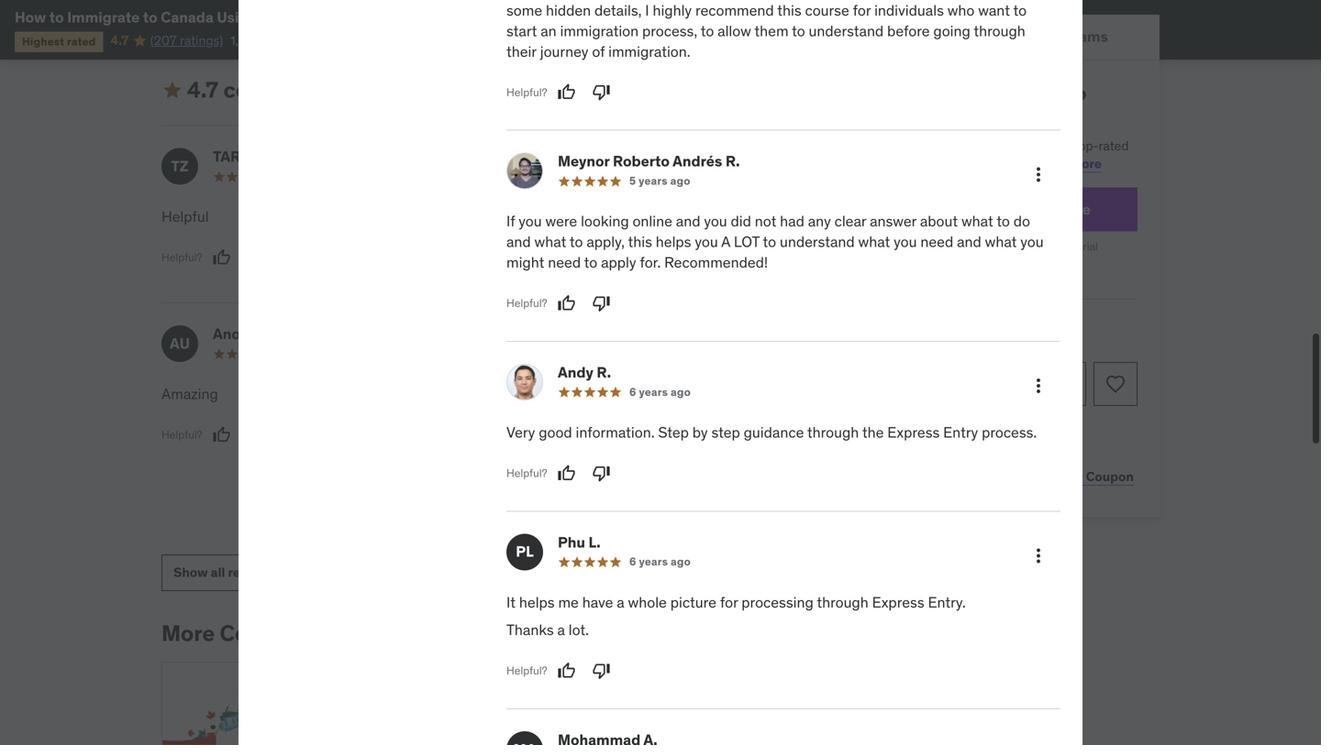Task type: vqa. For each thing, say whether or not it's contained in the screenshot.
Get
yes



Task type: describe. For each thing, give the bounding box(es) containing it.
you up a
[[704, 212, 727, 231]]

g.
[[660, 147, 675, 166]]

what up $16.58
[[961, 212, 993, 231]]

tarik z.
[[213, 147, 272, 166]]

phu
[[558, 533, 585, 552]]

meynor
[[558, 152, 610, 171]]

1 vertical spatial by
[[310, 620, 336, 648]]

links
[[723, 447, 753, 465]]

(207
[[150, 32, 177, 49]]

for.
[[640, 253, 661, 272]]

2015
[[497, 406, 529, 424]]

l.
[[589, 533, 601, 552]]

lans
[[493, 620, 542, 648]]

what down answer
[[858, 233, 890, 251]]

mark review by jani mc n. as helpful image
[[548, 508, 567, 527]]

tarik
[[213, 147, 255, 166]]

30-
[[925, 421, 944, 436]]

to left mark review by mangeshkumar g. as unhelpful 'image'
[[570, 233, 583, 251]]

ago for g.
[[673, 169, 693, 184]]

to down apply,
[[584, 253, 597, 272]]

4.7 course rating
[[187, 76, 362, 104]]

months
[[629, 169, 671, 184]]

apply coupon
[[1048, 469, 1134, 485]]

learn more link
[[1033, 155, 1102, 172]]

highest rated
[[22, 34, 96, 49]]

try
[[917, 200, 938, 219]]

with
[[921, 155, 945, 172]]

0 horizontal spatial rated
[[67, 34, 96, 49]]

try personal plan for free
[[917, 200, 1091, 219]]

helpful? for if you were looking online and you did not had any clear answer about what to do and what to apply, this helps you a lot to understand what you need and what you might need to apply for.  recommended!
[[506, 296, 547, 310]]

how
[[15, 8, 46, 27]]

1 vertical spatial need
[[548, 253, 581, 272]]

ago for roberto
[[670, 174, 690, 188]]

show less button
[[161, 4, 242, 40]]

month
[[1019, 239, 1051, 254]]

mark review by jani mc n. as unhelpful image
[[583, 508, 601, 527]]

mark review by mangeshkumar g. as unhelpful image
[[583, 249, 601, 267]]

overview
[[536, 208, 594, 226]]

helps inside it helps me have a whole picture for processing through express entry. thanks a lot.
[[519, 593, 555, 612]]

tz
[[171, 157, 189, 176]]

you down answer
[[894, 233, 917, 251]]

for inside it helps me have a whole picture for processing through express entry. thanks a lot.
[[720, 593, 738, 612]]

roberto
[[613, 152, 670, 171]]

of inside get this course, plus 11,000+ of our top-rated courses, with personal plan.
[[1038, 137, 1049, 154]]

the
[[497, 385, 522, 404]]

helpful? left mark review by mohamed ould r. as helpful image
[[506, 85, 547, 99]]

what down 'were'
[[534, 233, 566, 251]]

mark review by phu l. as helpful image
[[557, 662, 576, 681]]

me
[[558, 593, 579, 612]]

acres-
[[425, 620, 493, 648]]

2020
[[497, 447, 533, 465]]

personal button
[[848, 15, 1012, 59]]

helpful? for good overview of express entry program
[[497, 251, 538, 265]]

apply,
[[587, 233, 625, 251]]

outdated.
[[511, 426, 574, 445]]

to inside subscribe to udemy's top courses
[[959, 83, 977, 105]]

guarantee
[[1030, 421, 1082, 436]]

more courses by deanne acres-lans
[[161, 620, 542, 648]]

mark review by meynor roberto andrés r. as helpful image
[[557, 294, 576, 313]]

u.
[[303, 325, 317, 344]]

after
[[1053, 239, 1076, 254]]

and down about
[[957, 233, 981, 251]]

0 vertical spatial through
[[807, 423, 859, 442]]

learn
[[1033, 155, 1067, 172]]

years for step
[[639, 385, 668, 399]]

show for show all reviews
[[173, 565, 208, 581]]

some
[[698, 406, 734, 424]]

understand
[[780, 233, 855, 251]]

course for 4.7
[[223, 76, 295, 104]]

online
[[633, 212, 672, 231]]

5 months ago
[[620, 169, 693, 184]]

helpful
[[161, 208, 209, 226]]

you left a
[[695, 233, 718, 251]]

express up students
[[260, 8, 316, 27]]

show less
[[161, 13, 223, 30]]

1 horizontal spatial the
[[862, 423, 884, 442]]

express left the day
[[887, 423, 940, 442]]

jani
[[549, 325, 576, 344]]

rated inside get this course, plus 11,000+ of our top-rated courses, with personal plan.
[[1099, 137, 1129, 154]]

amazing
[[161, 385, 218, 404]]

all
[[211, 565, 225, 581]]

mark review by mangeshkumar g. as helpful image
[[548, 249, 567, 267]]

additional actions for review by phu l. image
[[1027, 545, 1049, 567]]

0 vertical spatial need
[[920, 233, 953, 251]]

mark review by anonymized u. as helpful image
[[212, 426, 231, 445]]

using
[[217, 8, 257, 27]]

day
[[944, 421, 962, 436]]

courses,
[[870, 155, 918, 172]]

answer
[[870, 212, 916, 231]]

deanne
[[340, 620, 420, 648]]

mg
[[504, 157, 527, 176]]

to left do
[[997, 212, 1010, 231]]

show all reviews button
[[161, 555, 287, 592]]

personal inside button
[[899, 27, 960, 46]]

phu l.
[[558, 533, 601, 552]]

medium image
[[161, 79, 183, 101]]

picture
[[670, 593, 716, 612]]

udemy's
[[981, 83, 1054, 105]]

was
[[690, 385, 716, 404]]

1 vertical spatial of
[[598, 208, 611, 226]]

wishlist image
[[1105, 373, 1127, 395]]

about
[[920, 212, 958, 231]]

not
[[755, 212, 776, 231]]

helps inside 'if you were looking online and you did not had any clear answer about what to do and what to apply, this helps you a lot to understand what you need and what you might need to apply for.  recommended!'
[[656, 233, 691, 251]]

processing
[[742, 593, 814, 612]]

express inside it helps me have a whole picture for processing through express entry. thanks a lot.
[[872, 593, 924, 612]]

the inside the course is informative but was recorded in 2015 and this could mean that some of the info is outdated. i would suggest to update it for 2020 (with latest info and website links and screenshots).
[[753, 406, 775, 424]]

personal inside "link"
[[941, 200, 1002, 219]]

and right the "online"
[[676, 212, 700, 231]]

our
[[1053, 137, 1071, 154]]

deanne acres-lans link
[[340, 620, 542, 648]]

latest
[[572, 447, 609, 465]]

ratings)
[[180, 32, 223, 49]]

(with
[[537, 447, 568, 465]]

jn
[[507, 334, 524, 353]]

might
[[506, 253, 544, 272]]

recorded
[[719, 385, 778, 404]]

to up the (207
[[143, 8, 158, 27]]

this inside the course is informative but was recorded in 2015 and this could mean that some of the info is outdated. i would suggest to update it for 2020 (with latest info and website links and screenshots).
[[561, 406, 585, 424]]

teams
[[1063, 27, 1108, 46]]

show all reviews
[[173, 565, 275, 581]]

ago for l.
[[671, 555, 691, 569]]

money-
[[965, 421, 1002, 436]]

what down do
[[985, 233, 1017, 251]]

mark review by andy r. as helpful image
[[557, 464, 576, 483]]

5 for meynor
[[629, 174, 636, 188]]

lot.
[[569, 621, 589, 640]]

to up highest rated
[[49, 8, 64, 27]]

mangeshkumar
[[549, 147, 657, 166]]

6 years ago for phu l.
[[629, 555, 691, 569]]

very good information. step by step guidance through the express entry process.
[[506, 423, 1037, 442]]

good
[[539, 423, 572, 442]]

rating
[[299, 76, 362, 104]]

6 for phu l.
[[629, 555, 636, 569]]



Task type: locate. For each thing, give the bounding box(es) containing it.
tab list
[[848, 15, 1160, 61]]

entry.
[[928, 593, 966, 612]]

of left our
[[1038, 137, 1049, 154]]

5 for mangeshkumar
[[620, 169, 627, 184]]

0 horizontal spatial r.
[[597, 363, 611, 382]]

it
[[506, 593, 516, 612]]

helpful? for the course is informative but was recorded in 2015 and this could mean that some of the info is outdated. i would suggest to update it for 2020 (with latest info and website links and screenshots).
[[497, 510, 538, 525]]

0 vertical spatial helps
[[656, 233, 691, 251]]

mark review by mohamed ould r. as unhelpful image
[[592, 83, 611, 102]]

1 vertical spatial entry
[[670, 208, 705, 226]]

1 6 from the top
[[629, 385, 636, 399]]

helps down the "online"
[[656, 233, 691, 251]]

for right picture
[[720, 593, 738, 612]]

could
[[588, 406, 624, 424]]

helps
[[656, 233, 691, 251], [519, 593, 555, 612]]

$16.58
[[964, 239, 998, 254]]

lot
[[734, 233, 760, 251]]

need left mark review by mangeshkumar g. as unhelpful 'image'
[[548, 253, 581, 272]]

courses
[[220, 620, 305, 648]]

0 vertical spatial info
[[778, 406, 803, 424]]

1 horizontal spatial helps
[[656, 233, 691, 251]]

andrés
[[673, 152, 722, 171]]

mark review by andy r. as unhelpful image
[[592, 464, 611, 483]]

1 vertical spatial through
[[817, 593, 869, 612]]

through inside it helps me have a whole picture for processing through express entry. thanks a lot.
[[817, 593, 869, 612]]

and down very good information. step by step guidance through the express entry process.
[[757, 447, 781, 465]]

by up the website
[[692, 423, 708, 442]]

ago up picture
[[671, 555, 691, 569]]

11,000+
[[990, 137, 1035, 154]]

this up i
[[561, 406, 585, 424]]

and up might
[[506, 233, 531, 251]]

0 horizontal spatial 5
[[620, 169, 627, 184]]

personal up subscribe
[[899, 27, 960, 46]]

helpful? left mark review by anonymized u. as helpful image
[[161, 428, 202, 442]]

1 vertical spatial 4.7
[[187, 76, 219, 104]]

0 vertical spatial rated
[[67, 34, 96, 49]]

0 vertical spatial by
[[692, 423, 708, 442]]

additional actions for review by meynor roberto andrés r. image
[[1027, 164, 1049, 186]]

personal up $16.58
[[941, 200, 1002, 219]]

mark review by meynor roberto andrés r. as unhelpful image
[[592, 294, 611, 313]]

2 horizontal spatial for
[[1040, 200, 1059, 219]]

0 horizontal spatial info
[[612, 447, 637, 465]]

1 vertical spatial personal
[[948, 155, 998, 172]]

if you were looking online and you did not had any clear answer about what to do and what to apply, this helps you a lot to understand what you need and what you might need to apply for.  recommended!
[[506, 212, 1044, 272]]

entry down 5 years ago
[[670, 208, 705, 226]]

of inside the course is informative but was recorded in 2015 and this could mean that some of the info is outdated. i would suggest to update it for 2020 (with latest info and website links and screenshots).
[[737, 406, 750, 424]]

4.7 right medium icon
[[187, 76, 219, 104]]

1 horizontal spatial course
[[525, 385, 570, 404]]

4.7
[[110, 32, 129, 49], [187, 76, 219, 104]]

0 horizontal spatial this
[[561, 406, 585, 424]]

0 vertical spatial entry
[[319, 8, 357, 27]]

helpful? up pl
[[497, 510, 538, 525]]

1 vertical spatial show
[[173, 565, 208, 581]]

starting
[[909, 239, 949, 254]]

0 horizontal spatial by
[[310, 620, 336, 648]]

helps right it
[[519, 593, 555, 612]]

jani mc n.
[[549, 325, 618, 344]]

to up the website
[[684, 426, 697, 445]]

plan
[[1005, 200, 1036, 219]]

what
[[961, 212, 993, 231], [534, 233, 566, 251], [858, 233, 890, 251], [985, 233, 1017, 251]]

mark review by mohamed ould r. as helpful image
[[557, 83, 576, 102]]

au
[[170, 334, 190, 353]]

5 down roberto
[[629, 174, 636, 188]]

r. right andy
[[597, 363, 611, 382]]

0 vertical spatial show
[[161, 13, 196, 30]]

rated up more
[[1099, 137, 1129, 154]]

years for looking
[[639, 174, 668, 188]]

2 vertical spatial this
[[561, 406, 585, 424]]

the course is informative but was recorded in 2015 and this could mean that some of the info is outdated. i would suggest to update it for 2020 (with latest info and website links and screenshots).
[[497, 385, 803, 486]]

1 vertical spatial r.
[[597, 363, 611, 382]]

0 vertical spatial of
[[1038, 137, 1049, 154]]

1 vertical spatial for
[[763, 426, 781, 445]]

course down andy
[[525, 385, 570, 404]]

6 up whole
[[629, 555, 636, 569]]

courses
[[870, 107, 937, 129]]

years up mean
[[639, 385, 668, 399]]

entry
[[319, 8, 357, 27], [670, 208, 705, 226], [943, 423, 978, 442]]

canada
[[161, 8, 214, 27]]

ago for r.
[[671, 385, 691, 399]]

additional actions for review by andy r. image
[[1027, 375, 1049, 397]]

helpful? left mark review by tarik z. as helpful image at the top
[[161, 251, 202, 265]]

entry left process.
[[943, 423, 978, 442]]

0 vertical spatial 4.7
[[110, 32, 129, 49]]

6 up mean
[[629, 385, 636, 399]]

2 horizontal spatial entry
[[943, 423, 978, 442]]

more
[[161, 620, 215, 648]]

1 6 years ago from the top
[[629, 385, 691, 399]]

anonymized
[[213, 325, 299, 344]]

course,
[[918, 137, 960, 154]]

rated down immigrate
[[67, 34, 96, 49]]

information.
[[576, 423, 655, 442]]

info down in at bottom
[[778, 406, 803, 424]]

apply
[[601, 253, 636, 272]]

0 horizontal spatial a
[[557, 621, 565, 640]]

years down "meynor roberto andrés r." at the top of the page
[[639, 174, 668, 188]]

1 vertical spatial rated
[[1099, 137, 1129, 154]]

1 horizontal spatial r.
[[726, 152, 740, 171]]

course for the
[[525, 385, 570, 404]]

2 years from the top
[[639, 385, 668, 399]]

for
[[1040, 200, 1059, 219], [763, 426, 781, 445], [720, 593, 738, 612]]

thanks
[[506, 621, 554, 640]]

2 6 from the top
[[629, 555, 636, 569]]

5 years ago
[[629, 174, 690, 188]]

a
[[721, 233, 730, 251]]

4.7 for 4.7
[[110, 32, 129, 49]]

0 vertical spatial 6
[[629, 385, 636, 399]]

entry up rating
[[319, 8, 357, 27]]

express
[[260, 8, 316, 27], [614, 208, 666, 226], [887, 423, 940, 442], [872, 593, 924, 612]]

step
[[711, 423, 740, 442]]

this up "for."
[[628, 233, 652, 251]]

and up outdated. at the left
[[533, 406, 557, 424]]

0 horizontal spatial entry
[[319, 8, 357, 27]]

helpful? for amazing
[[161, 428, 202, 442]]

i
[[578, 426, 582, 445]]

0 vertical spatial r.
[[726, 152, 740, 171]]

ago down g.
[[673, 169, 693, 184]]

this inside get this course, plus 11,000+ of our top-rated courses, with personal plan.
[[894, 137, 915, 154]]

helpful? left mark review by meynor roberto andrés r. as helpful icon
[[506, 296, 547, 310]]

plus
[[963, 137, 987, 154]]

helpful? down "2020"
[[506, 466, 547, 481]]

0 horizontal spatial for
[[720, 593, 738, 612]]

1 vertical spatial years
[[639, 385, 668, 399]]

anonymized u.
[[213, 325, 317, 344]]

4.7 down immigrate
[[110, 32, 129, 49]]

0 horizontal spatial is
[[497, 426, 508, 445]]

2 vertical spatial years
[[639, 555, 668, 569]]

0 horizontal spatial need
[[548, 253, 581, 272]]

website
[[668, 447, 720, 465]]

learn more
[[1033, 155, 1102, 172]]

0 vertical spatial for
[[1040, 200, 1059, 219]]

1,083
[[230, 32, 262, 49]]

need down about
[[920, 233, 953, 251]]

6
[[629, 385, 636, 399], [629, 555, 636, 569]]

the left 30- at the bottom right
[[862, 423, 884, 442]]

1 horizontal spatial this
[[628, 233, 652, 251]]

course down "1,083"
[[223, 76, 295, 104]]

guidance
[[744, 423, 804, 442]]

helpful? for very good information. step by step guidance through the express entry process.
[[506, 466, 547, 481]]

of down recorded
[[737, 406, 750, 424]]

would
[[585, 426, 624, 445]]

a left lot. on the bottom of the page
[[557, 621, 565, 640]]

2 vertical spatial personal
[[941, 200, 1002, 219]]

6 years ago for andy r.
[[629, 385, 691, 399]]

reviews
[[228, 565, 275, 581]]

had
[[780, 212, 804, 231]]

1 horizontal spatial for
[[763, 426, 781, 445]]

to left udemy's
[[959, 83, 977, 105]]

1 vertical spatial course
[[525, 385, 570, 404]]

1 vertical spatial 6
[[629, 555, 636, 569]]

2 horizontal spatial of
[[1038, 137, 1049, 154]]

it
[[750, 426, 759, 445]]

mark review by phu l. as unhelpful image
[[592, 662, 611, 681]]

1 vertical spatial is
[[497, 426, 508, 445]]

the
[[753, 406, 775, 424], [862, 423, 884, 442]]

1 vertical spatial info
[[612, 447, 637, 465]]

students
[[265, 32, 315, 49]]

ago down the andrés at the top
[[670, 174, 690, 188]]

express down 5 years ago
[[614, 208, 666, 226]]

2 horizontal spatial this
[[894, 137, 915, 154]]

0 horizontal spatial 4.7
[[110, 32, 129, 49]]

ago
[[673, 169, 693, 184], [670, 174, 690, 188], [671, 385, 691, 399], [671, 555, 691, 569]]

tab list containing personal
[[848, 15, 1160, 61]]

you down do
[[1020, 233, 1044, 251]]

you right if
[[519, 212, 542, 231]]

1 horizontal spatial a
[[617, 593, 624, 612]]

this inside 'if you were looking online and you did not had any clear answer about what to do and what to apply, this helps you a lot to understand what you need and what you might need to apply for.  recommended!'
[[628, 233, 652, 251]]

to down the "not"
[[763, 233, 776, 251]]

this up courses,
[[894, 137, 915, 154]]

course inside the course is informative but was recorded in 2015 and this could mean that some of the info is outdated. i would suggest to update it for 2020 (with latest info and website links and screenshots).
[[525, 385, 570, 404]]

top
[[1057, 83, 1086, 105]]

6 years ago up whole
[[629, 555, 691, 569]]

express left entry.
[[872, 593, 924, 612]]

to inside the course is informative but was recorded in 2015 and this could mean that some of the info is outdated. i would suggest to update it for 2020 (with latest info and website links and screenshots).
[[684, 426, 697, 445]]

1 horizontal spatial 4.7
[[187, 76, 219, 104]]

have
[[582, 593, 613, 612]]

1 horizontal spatial entry
[[670, 208, 705, 226]]

is down andy
[[573, 385, 584, 404]]

2 vertical spatial for
[[720, 593, 738, 612]]

0 vertical spatial a
[[617, 593, 624, 612]]

years up whole
[[639, 555, 668, 569]]

0 horizontal spatial of
[[598, 208, 611, 226]]

did
[[731, 212, 751, 231]]

xsmall image
[[227, 15, 242, 29]]

1 vertical spatial helps
[[519, 593, 555, 612]]

helpful? for helpful
[[161, 251, 202, 265]]

1 vertical spatial 6 years ago
[[629, 555, 691, 569]]

4.7 for 4.7 course rating
[[187, 76, 219, 104]]

mark review by tarik z. as helpful image
[[212, 249, 231, 267]]

very
[[506, 423, 535, 442]]

is down 2015
[[497, 426, 508, 445]]

good overview of express entry program
[[497, 208, 764, 226]]

and down "suggest"
[[640, 447, 665, 465]]

show for show less
[[161, 13, 196, 30]]

2 6 years ago from the top
[[629, 555, 691, 569]]

ago up that
[[671, 385, 691, 399]]

show
[[161, 13, 196, 30], [173, 565, 208, 581]]

a right have on the bottom left
[[617, 593, 624, 612]]

6 for andy r.
[[629, 385, 636, 399]]

helpful? down lans
[[506, 664, 547, 679]]

for inside the course is informative but was recorded in 2015 and this could mean that some of the info is outdated. i would suggest to update it for 2020 (with latest info and website links and screenshots).
[[763, 426, 781, 445]]

6 years ago up mean
[[629, 385, 691, 399]]

is
[[573, 385, 584, 404], [497, 426, 508, 445]]

1 vertical spatial a
[[557, 621, 565, 640]]

for left free
[[1040, 200, 1059, 219]]

looking
[[581, 212, 629, 231]]

personal inside get this course, plus 11,000+ of our top-rated courses, with personal plan.
[[948, 155, 998, 172]]

1 horizontal spatial 5
[[629, 174, 636, 188]]

0 vertical spatial years
[[639, 174, 668, 188]]

plan.
[[1001, 155, 1030, 172]]

the up it
[[753, 406, 775, 424]]

1 horizontal spatial by
[[692, 423, 708, 442]]

0 vertical spatial course
[[223, 76, 295, 104]]

highest
[[22, 34, 64, 49]]

do
[[1013, 212, 1030, 231]]

step
[[658, 423, 689, 442]]

0 horizontal spatial course
[[223, 76, 295, 104]]

1 horizontal spatial info
[[778, 406, 803, 424]]

1 horizontal spatial of
[[737, 406, 750, 424]]

at
[[952, 239, 961, 254]]

a
[[617, 593, 624, 612], [557, 621, 565, 640]]

1 horizontal spatial is
[[573, 385, 584, 404]]

1 horizontal spatial rated
[[1099, 137, 1129, 154]]

3 years from the top
[[639, 555, 668, 569]]

0 vertical spatial this
[[894, 137, 915, 154]]

by left "deanne"
[[310, 620, 336, 648]]

2 vertical spatial of
[[737, 406, 750, 424]]

personal down plus
[[948, 155, 998, 172]]

get
[[870, 137, 891, 154]]

through right guidance
[[807, 423, 859, 442]]

0 vertical spatial is
[[573, 385, 584, 404]]

through
[[807, 423, 859, 442], [817, 593, 869, 612]]

0 horizontal spatial the
[[753, 406, 775, 424]]

informative
[[587, 385, 661, 404]]

6 years ago
[[629, 385, 691, 399], [629, 555, 691, 569]]

that
[[668, 406, 694, 424]]

1 vertical spatial this
[[628, 233, 652, 251]]

show left all
[[173, 565, 208, 581]]

if
[[506, 212, 515, 231]]

z.
[[259, 147, 272, 166]]

1 horizontal spatial need
[[920, 233, 953, 251]]

less
[[199, 13, 223, 30]]

5 down mangeshkumar g.
[[620, 169, 627, 184]]

0 horizontal spatial helps
[[519, 593, 555, 612]]

for inside try personal plan for free "link"
[[1040, 200, 1059, 219]]

through right processing
[[817, 593, 869, 612]]

1 years from the top
[[639, 174, 668, 188]]

pl
[[516, 543, 534, 562]]

0 vertical spatial 6 years ago
[[629, 385, 691, 399]]

r. right the andrés at the top
[[726, 152, 740, 171]]

subscribe to udemy's top courses
[[870, 83, 1086, 129]]

0 vertical spatial personal
[[899, 27, 960, 46]]

show up (207 ratings)
[[161, 13, 196, 30]]

andy r.
[[558, 363, 611, 382]]

info down information.
[[612, 447, 637, 465]]

of up apply,
[[598, 208, 611, 226]]

30-day money-back guarantee
[[925, 421, 1082, 436]]

2 vertical spatial entry
[[943, 423, 978, 442]]

but
[[665, 385, 687, 404]]

helpful? down if
[[497, 251, 538, 265]]

for right it
[[763, 426, 781, 445]]

good
[[497, 208, 533, 226]]



